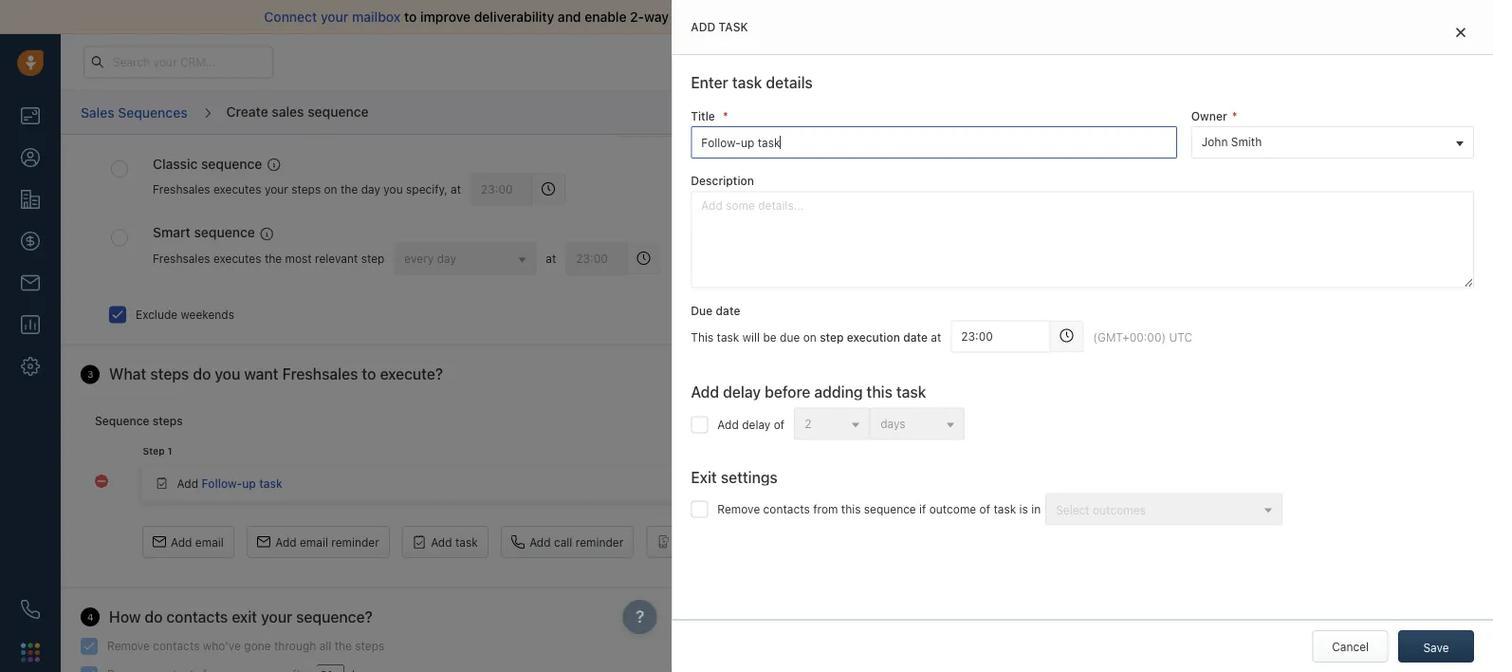 Task type: describe. For each thing, give the bounding box(es) containing it.
close image
[[1457, 27, 1466, 37]]

freshsales executes your steps on the day you specify, at
[[153, 183, 461, 197]]

this
[[691, 331, 714, 344]]

step inside dialog
[[820, 331, 844, 344]]

add delay of
[[718, 418, 785, 431]]

0 vertical spatial add task
[[691, 20, 748, 34]]

0 vertical spatial day
[[361, 183, 381, 197]]

cancel button
[[1313, 630, 1389, 663]]

want
[[244, 366, 279, 384]]

trial
[[1001, 56, 1020, 68]]

0 horizontal spatial do
[[145, 608, 163, 626]]

smart sequence
[[153, 225, 255, 241]]

title
[[691, 110, 716, 123]]

0 horizontal spatial a
[[1156, 188, 1163, 201]]

the left most
[[265, 252, 282, 266]]

at for this task will be due on step execution date at
[[931, 331, 942, 344]]

0 horizontal spatial this
[[842, 502, 861, 515]]

1 vertical spatial date
[[904, 331, 928, 344]]

be inside dialog
[[764, 331, 777, 344]]

add task inside 'button'
[[431, 536, 478, 549]]

2
[[805, 417, 812, 430]]

once
[[1362, 221, 1390, 234]]

my
[[1156, 286, 1172, 299]]

freshworks switcher image
[[21, 643, 40, 662]]

daily
[[1175, 286, 1200, 299]]

up inside a sales sequence is a series of steps you can set up to nurture contacts in the crm. a step can be an email, task, call reminder, email reminder, or sms. once your steps are lined up, the crm executes them automatically for you.
[[1421, 188, 1434, 201]]

plans
[[1180, 55, 1209, 68]]

create
[[226, 103, 268, 119]]

connect
[[264, 9, 317, 25]]

executes for classic sequence
[[213, 183, 262, 197]]

1 horizontal spatial days
[[1076, 56, 1099, 68]]

execution
[[847, 331, 901, 344]]

limits
[[1235, 286, 1263, 299]]

series
[[1274, 188, 1306, 201]]

john smith button
[[1192, 126, 1475, 159]]

sequences?
[[1252, 155, 1326, 171]]

details
[[766, 74, 813, 92]]

sequence up freshsales executes your steps on the day you specify, at
[[308, 103, 369, 119]]

you.
[[1429, 237, 1451, 250]]

email up sequence?
[[300, 536, 328, 549]]

contacts inside a sales sequence is a series of steps you can set up to nurture contacts in the crm. a step can be an email, task, call reminder, email reminder, or sms. once your steps are lined up, the crm executes them automatically for you.
[[1198, 204, 1245, 218]]

the right up,
[[1205, 237, 1222, 250]]

0 vertical spatial on
[[324, 183, 338, 197]]

2 vertical spatial to
[[362, 366, 376, 384]]

add email button
[[142, 526, 234, 558]]

days button
[[871, 408, 965, 440]]

from
[[814, 502, 838, 515]]

sequence inside dialog
[[865, 502, 917, 515]]

crm.
[[1281, 204, 1310, 218]]

email right daily
[[1203, 286, 1232, 299]]

sequence inside a sales sequence is a series of steps you can set up to nurture contacts in the crm. a step can be an email, task, call reminder, email reminder, or sms. once your steps are lined up, the crm executes them automatically for you.
[[1197, 188, 1249, 201]]

my daily email limits
[[1156, 286, 1263, 299]]

sequence left <span class=" ">sales reps can use this for weekly check-ins with leads and to run renewal campaigns e.g. renewing a contract</span> icon
[[201, 156, 262, 172]]

email,
[[1406, 204, 1438, 218]]

phone element
[[11, 590, 49, 628]]

day inside button
[[437, 252, 457, 265]]

task inside 'button'
[[456, 536, 478, 549]]

explore
[[1135, 55, 1177, 68]]

of left 2
[[774, 418, 785, 431]]

executes for smart sequence
[[213, 252, 262, 266]]

your right exit
[[261, 608, 293, 626]]

sales for a
[[1166, 188, 1194, 201]]

exit
[[232, 608, 257, 626]]

steps up sequence steps
[[150, 366, 189, 384]]

most
[[285, 252, 312, 266]]

at for freshsales executes your steps on the day you specify, at
[[451, 183, 461, 197]]

automatically
[[1336, 237, 1407, 250]]

sequence left <span class=" ">sales reps can use this for prospecting and account-based selling e.g. following up with event attendees</span> image
[[194, 225, 255, 241]]

conversations.
[[759, 9, 851, 25]]

who've
[[203, 640, 241, 653]]

execute?
[[380, 366, 443, 384]]

for
[[1410, 237, 1425, 250]]

add follow-up task
[[177, 477, 283, 490]]

1 reminder, from the left
[[1177, 221, 1228, 234]]

utc
[[1170, 331, 1193, 344]]

add email reminder button
[[247, 526, 390, 558]]

every day button
[[394, 243, 537, 275]]

description
[[691, 174, 755, 188]]

adding
[[815, 382, 863, 400]]

of right outcome
[[980, 502, 991, 515]]

what for what steps do you want freshsales to execute?
[[109, 366, 146, 384]]

exclude weekends
[[136, 308, 234, 321]]

sales
[[81, 104, 115, 120]]

is inside dialog
[[1020, 502, 1029, 515]]

0 vertical spatial this
[[867, 382, 893, 400]]

my daily email limits link
[[1156, 286, 1263, 299]]

and
[[558, 9, 581, 25]]

freshsales executes the most relevant step
[[153, 252, 385, 266]]

save
[[1424, 641, 1450, 654]]

executes inside a sales sequence is a series of steps you can set up to nurture contacts in the crm. a step can be an email, task, call reminder, email reminder, or sms. once your steps are lined up, the crm executes them automatically for you.
[[1254, 237, 1302, 250]]

you inside a sales sequence is a series of steps you can set up to nurture contacts in the crm. a step can be an email, task, call reminder, email reminder, or sms. once your steps are lined up, the crm executes them automatically for you.
[[1356, 188, 1375, 201]]

are inside a sales sequence is a series of steps you can set up to nurture contacts in the crm. a step can be an email, task, call reminder, email reminder, or sms. once your steps are lined up, the crm executes them automatically for you.
[[1453, 221, 1470, 234]]

what for what are sales sequences?
[[1156, 155, 1189, 171]]

create sales sequence
[[226, 103, 369, 119]]

email down follow-
[[195, 536, 224, 549]]

in inside a sales sequence is a series of steps you can set up to nurture contacts in the crm. a step can be an email, task, call reminder, email reminder, or sms. once your steps are lined up, the crm executes them automatically for you.
[[1248, 204, 1257, 218]]

Enter title of task text field
[[691, 126, 1178, 159]]

0 horizontal spatial are
[[1192, 155, 1212, 171]]

how
[[109, 608, 141, 626]]

sequence?
[[296, 608, 373, 626]]

sequences
[[118, 104, 188, 120]]

<span class=" ">sales reps can use this for prospecting and account-based selling e.g. following up with event attendees</span> image
[[260, 228, 273, 241]]

be inside a sales sequence is a series of steps you can set up to nurture contacts in the crm. a step can be an email, task, call reminder, email reminder, or sms. once your steps are lined up, the crm executes them automatically for you.
[[1373, 204, 1387, 218]]

steps up most
[[292, 183, 321, 197]]

john smith
[[1202, 135, 1263, 149]]

your trial ends in 21 days
[[975, 56, 1099, 68]]

smith
[[1232, 135, 1263, 149]]

remove contacts who've gone through all the steps
[[107, 640, 385, 653]]

enter task details
[[691, 74, 813, 92]]

connect your mailbox link
[[264, 9, 404, 25]]

task,
[[1441, 204, 1467, 218]]

follow-up task link
[[202, 477, 283, 490]]

or
[[1316, 221, 1327, 234]]

dialog containing enter task details
[[672, 0, 1494, 672]]

john
[[1202, 135, 1229, 149]]

delay for of
[[742, 418, 771, 431]]

Add some details... text field
[[691, 191, 1475, 288]]

email right sync
[[722, 9, 755, 25]]

freshsales for smart
[[153, 252, 210, 266]]

add email reminder
[[275, 536, 379, 549]]

settings
[[721, 468, 778, 486]]

0 vertical spatial to
[[404, 9, 417, 25]]

enter
[[691, 74, 729, 92]]

sales sequences
[[81, 104, 188, 120]]

follow-
[[202, 477, 242, 490]]

owner
[[1192, 110, 1228, 123]]



Task type: locate. For each thing, give the bounding box(es) containing it.
mailbox
[[352, 9, 401, 25]]

in up crm
[[1248, 204, 1257, 218]]

every day
[[405, 252, 457, 265]]

classic sequence
[[153, 156, 262, 172]]

a sales sequence is a series of steps you can set up to nurture contacts in the crm. a step can be an email, task, call reminder, email reminder, or sms. once your steps are lined up, the crm executes them automatically for you.
[[1156, 188, 1470, 250]]

None text field
[[951, 320, 1051, 353], [316, 665, 345, 672], [951, 320, 1051, 353], [316, 665, 345, 672]]

1 vertical spatial add task
[[431, 536, 478, 549]]

every
[[405, 252, 434, 265]]

contacts left 'from'
[[764, 502, 810, 515]]

do left want
[[193, 366, 211, 384]]

1 horizontal spatial call
[[1156, 221, 1174, 234]]

1 horizontal spatial you
[[384, 183, 403, 197]]

1 vertical spatial remove
[[107, 640, 150, 653]]

due date
[[691, 304, 741, 317]]

2 vertical spatial at
[[931, 331, 942, 344]]

delay for before
[[723, 382, 761, 400]]

add call reminder
[[530, 536, 624, 549]]

1 horizontal spatial in
[[1050, 56, 1059, 68]]

2 horizontal spatial to
[[1438, 188, 1448, 201]]

(gmt+00:00)
[[1094, 331, 1167, 344]]

are down john
[[1192, 155, 1212, 171]]

exclude
[[136, 308, 178, 321]]

1 horizontal spatial day
[[437, 252, 457, 265]]

what steps do you want freshsales to execute?
[[109, 366, 443, 384]]

to inside a sales sequence is a series of steps you can set up to nurture contacts in the crm. a step can be an email, task, call reminder, email reminder, or sms. once your steps are lined up, the crm executes them automatically for you.
[[1438, 188, 1448, 201]]

1 vertical spatial call
[[554, 536, 573, 549]]

is right outcome
[[1020, 502, 1029, 515]]

at inside dialog
[[931, 331, 942, 344]]

Select outcomes search field
[[1052, 500, 1259, 520]]

exit
[[691, 468, 717, 486]]

add call reminder button
[[501, 526, 634, 558]]

2 vertical spatial executes
[[213, 252, 262, 266]]

be
[[1373, 204, 1387, 218], [764, 331, 777, 344]]

sequence
[[95, 414, 149, 428]]

steps up 1
[[153, 414, 183, 428]]

due
[[691, 304, 713, 317]]

0 horizontal spatial be
[[764, 331, 777, 344]]

1 vertical spatial can
[[1351, 204, 1370, 218]]

1 vertical spatial day
[[437, 252, 457, 265]]

0 horizontal spatial in
[[1032, 502, 1041, 515]]

0 vertical spatial is
[[1253, 188, 1261, 201]]

smart
[[153, 225, 191, 241]]

steps up sms.
[[1323, 188, 1353, 201]]

<span class=" ">sales reps can use this for weekly check-ins with leads and to run renewal campaigns e.g. renewing a contract</span> image
[[267, 159, 280, 172]]

1 horizontal spatial is
[[1253, 188, 1261, 201]]

contacts left the who've
[[153, 640, 200, 653]]

0 vertical spatial sales
[[272, 103, 304, 119]]

connect your mailbox to improve deliverability and enable 2-way sync of email conversations.
[[264, 9, 851, 25]]

before
[[765, 382, 811, 400]]

remove down how
[[107, 640, 150, 653]]

date right "due"
[[716, 304, 741, 317]]

0 vertical spatial can
[[1379, 188, 1398, 201]]

call inside a sales sequence is a series of steps you can set up to nurture contacts in the crm. a step can be an email, task, call reminder, email reminder, or sms. once your steps are lined up, the crm executes them automatically for you.
[[1156, 221, 1174, 234]]

0 horizontal spatial is
[[1020, 502, 1029, 515]]

reminder,
[[1177, 221, 1228, 234], [1263, 221, 1313, 234]]

this task will be due on step execution date at
[[691, 331, 942, 344]]

will
[[743, 331, 760, 344]]

0 vertical spatial delay
[[723, 382, 761, 400]]

be left an at the top of page
[[1373, 204, 1387, 218]]

specify,
[[406, 183, 448, 197]]

1 vertical spatial delay
[[742, 418, 771, 431]]

date right the 'execution'
[[904, 331, 928, 344]]

1 horizontal spatial be
[[1373, 204, 1387, 218]]

1 horizontal spatial reminder
[[576, 536, 624, 549]]

on up relevant
[[324, 183, 338, 197]]

sync
[[673, 9, 702, 25]]

step 1
[[143, 446, 172, 457]]

up
[[1421, 188, 1434, 201], [242, 477, 256, 490]]

explore plans
[[1135, 55, 1209, 68]]

in inside dialog
[[1032, 502, 1041, 515]]

executes down <span class=" ">sales reps can use this for prospecting and account-based selling e.g. following up with event attendees</span> image
[[213, 252, 262, 266]]

reminder, down the crm. at the right top of page
[[1263, 221, 1313, 234]]

0 vertical spatial are
[[1192, 155, 1212, 171]]

2 vertical spatial step
[[820, 331, 844, 344]]

1 vertical spatial on
[[804, 331, 817, 344]]

in right outcome
[[1032, 502, 1041, 515]]

0 vertical spatial a
[[1156, 188, 1163, 201]]

2 vertical spatial in
[[1032, 502, 1041, 515]]

1 vertical spatial what
[[109, 366, 146, 384]]

1 horizontal spatial remove
[[718, 502, 761, 515]]

sales right the create at the left
[[272, 103, 304, 119]]

to up "task,"
[[1438, 188, 1448, 201]]

enable
[[585, 9, 627, 25]]

remove down exit settings
[[718, 502, 761, 515]]

1 vertical spatial a
[[1313, 204, 1321, 218]]

2 horizontal spatial step
[[1324, 204, 1348, 218]]

are
[[1192, 155, 1212, 171], [1453, 221, 1470, 234]]

at right the specify,
[[451, 183, 461, 197]]

this right 'from'
[[842, 502, 861, 515]]

contacts up the who've
[[167, 608, 228, 626]]

in left 21
[[1050, 56, 1059, 68]]

day left the specify,
[[361, 183, 381, 197]]

2 horizontal spatial at
[[931, 331, 942, 344]]

sales sequences link
[[80, 98, 189, 127]]

Search your CRM... text field
[[84, 46, 273, 78]]

step right relevant
[[361, 252, 385, 266]]

2 reminder from the left
[[576, 536, 624, 549]]

1 horizontal spatial a
[[1313, 204, 1321, 218]]

you left the specify,
[[384, 183, 403, 197]]

0 horizontal spatial up
[[242, 477, 256, 490]]

0 vertical spatial up
[[1421, 188, 1434, 201]]

1 horizontal spatial this
[[867, 382, 893, 400]]

2 reminder, from the left
[[1263, 221, 1313, 234]]

delay down before
[[742, 418, 771, 431]]

explore plans link
[[1125, 50, 1220, 73]]

1 vertical spatial do
[[145, 608, 163, 626]]

sequence steps
[[95, 414, 183, 428]]

1 vertical spatial are
[[1453, 221, 1470, 234]]

days inside button
[[881, 417, 906, 430]]

0 horizontal spatial date
[[716, 304, 741, 317]]

1 vertical spatial be
[[764, 331, 777, 344]]

in
[[1050, 56, 1059, 68], [1248, 204, 1257, 218], [1032, 502, 1041, 515]]

1 horizontal spatial up
[[1421, 188, 1434, 201]]

deliverability
[[474, 9, 555, 25]]

freshsales for classic
[[153, 183, 210, 197]]

your
[[975, 56, 998, 68]]

call inside button
[[554, 536, 573, 549]]

1 vertical spatial step
[[361, 252, 385, 266]]

email inside a sales sequence is a series of steps you can set up to nurture contacts in the crm. a step can be an email, task, call reminder, email reminder, or sms. once your steps are lined up, the crm executes them automatically for you.
[[1231, 221, 1259, 234]]

1 horizontal spatial to
[[404, 9, 417, 25]]

0 vertical spatial remove
[[718, 502, 761, 515]]

sales inside a sales sequence is a series of steps you can set up to nurture contacts in the crm. a step can be an email, task, call reminder, email reminder, or sms. once your steps are lined up, the crm executes them automatically for you.
[[1166, 188, 1194, 201]]

(gmt+00:00) utc
[[1094, 331, 1193, 344]]

0 horizontal spatial can
[[1351, 204, 1370, 218]]

1 horizontal spatial can
[[1379, 188, 1398, 201]]

way
[[644, 9, 669, 25]]

1 vertical spatial days
[[881, 417, 906, 430]]

days right 21
[[1076, 56, 1099, 68]]

gone
[[244, 640, 271, 653]]

1 horizontal spatial add task
[[691, 20, 748, 34]]

1 reminder from the left
[[332, 536, 379, 549]]

0 vertical spatial step
[[1324, 204, 1348, 218]]

of right series
[[1309, 188, 1320, 201]]

to left 'execute?'
[[362, 366, 376, 384]]

0 vertical spatial call
[[1156, 221, 1174, 234]]

0 horizontal spatial sales
[[272, 103, 304, 119]]

1 vertical spatial freshsales
[[153, 252, 210, 266]]

your inside a sales sequence is a series of steps you can set up to nurture contacts in the crm. a step can be an email, task, call reminder, email reminder, or sms. once your steps are lined up, the crm executes them automatically for you.
[[1393, 221, 1417, 234]]

2 horizontal spatial you
[[1356, 188, 1375, 201]]

through
[[274, 640, 316, 653]]

remove for remove contacts who've gone through all the steps
[[107, 640, 150, 653]]

0 horizontal spatial call
[[554, 536, 573, 549]]

task
[[719, 20, 748, 34], [733, 74, 763, 92], [717, 331, 740, 344], [897, 382, 927, 400], [259, 477, 283, 490], [994, 502, 1017, 515], [456, 536, 478, 549]]

sales for create
[[272, 103, 304, 119]]

0 vertical spatial be
[[1373, 204, 1387, 218]]

phone image
[[21, 600, 40, 619]]

day right every
[[437, 252, 457, 265]]

1 horizontal spatial date
[[904, 331, 928, 344]]

is left a
[[1253, 188, 1261, 201]]

0 horizontal spatial what
[[109, 366, 146, 384]]

2 vertical spatial freshsales
[[282, 366, 358, 384]]

exit settings
[[691, 468, 778, 486]]

step up sms.
[[1324, 204, 1348, 218]]

2-
[[630, 9, 645, 25]]

dialog
[[672, 0, 1494, 672]]

add email
[[171, 536, 224, 549]]

your down <span class=" ">sales reps can use this for weekly check-ins with leads and to run renewal campaigns e.g. renewing a contract</span> icon
[[265, 183, 288, 197]]

the up relevant
[[341, 183, 358, 197]]

you
[[384, 183, 403, 197], [1356, 188, 1375, 201], [215, 366, 240, 384]]

executes
[[213, 183, 262, 197], [1254, 237, 1302, 250], [213, 252, 262, 266]]

contacts
[[1198, 204, 1245, 218], [764, 502, 810, 515], [167, 608, 228, 626], [153, 640, 200, 653]]

email
[[722, 9, 755, 25], [1231, 221, 1259, 234], [1203, 286, 1232, 299], [195, 536, 224, 549], [300, 536, 328, 549]]

a up or
[[1313, 204, 1321, 218]]

at right the 'execution'
[[931, 331, 942, 344]]

1 horizontal spatial sales
[[1166, 188, 1194, 201]]

of inside a sales sequence is a series of steps you can set up to nurture contacts in the crm. a step can be an email, task, call reminder, email reminder, or sms. once your steps are lined up, the crm executes them automatically for you.
[[1309, 188, 1320, 201]]

an
[[1390, 204, 1403, 218]]

you left want
[[215, 366, 240, 384]]

sequence
[[308, 103, 369, 119], [201, 156, 262, 172], [1197, 188, 1249, 201], [194, 225, 255, 241], [865, 502, 917, 515]]

what right 3
[[109, 366, 146, 384]]

0 horizontal spatial reminder
[[332, 536, 379, 549]]

due
[[780, 331, 800, 344]]

reminder for add call reminder
[[576, 536, 624, 549]]

of right sync
[[706, 9, 718, 25]]

sms.
[[1331, 221, 1358, 234]]

1 vertical spatial this
[[842, 502, 861, 515]]

0 vertical spatial executes
[[213, 183, 262, 197]]

step left the 'execution'
[[820, 331, 844, 344]]

1 vertical spatial executes
[[1254, 237, 1302, 250]]

steps
[[292, 183, 321, 197], [1323, 188, 1353, 201], [1420, 221, 1449, 234], [150, 366, 189, 384], [153, 414, 183, 428], [355, 640, 385, 653]]

contacts inside dialog
[[764, 502, 810, 515]]

set
[[1401, 188, 1418, 201]]

sales up nurture
[[1166, 188, 1194, 201]]

contacts up crm
[[1198, 204, 1245, 218]]

4
[[87, 612, 94, 622]]

days right 2 button
[[881, 417, 906, 430]]

2 vertical spatial sales
[[1166, 188, 1194, 201]]

0 vertical spatial what
[[1156, 155, 1189, 171]]

1 vertical spatial is
[[1020, 502, 1029, 515]]

add task button
[[403, 526, 489, 558]]

2 horizontal spatial sales
[[1216, 155, 1248, 171]]

0 horizontal spatial on
[[324, 183, 338, 197]]

nurture
[[1156, 204, 1195, 218]]

are down "task,"
[[1453, 221, 1470, 234]]

crm
[[1225, 237, 1251, 250]]

at right every day button
[[546, 252, 557, 266]]

sequence down what are sales sequences?
[[1197, 188, 1249, 201]]

1 horizontal spatial are
[[1453, 221, 1470, 234]]

0 horizontal spatial step
[[361, 252, 385, 266]]

0 vertical spatial in
[[1050, 56, 1059, 68]]

add inside 'button'
[[431, 536, 452, 549]]

classic
[[153, 156, 198, 172]]

can up an at the top of page
[[1379, 188, 1398, 201]]

at
[[451, 183, 461, 197], [546, 252, 557, 266], [931, 331, 942, 344]]

0 horizontal spatial remove
[[107, 640, 150, 653]]

your down an at the top of page
[[1393, 221, 1417, 234]]

you up once
[[1356, 188, 1375, 201]]

all
[[320, 640, 332, 653]]

the right all
[[335, 640, 352, 653]]

21
[[1062, 56, 1073, 68]]

save button
[[1399, 630, 1475, 663]]

do right how
[[145, 608, 163, 626]]

remove
[[718, 502, 761, 515], [107, 640, 150, 653]]

1 vertical spatial sales
[[1216, 155, 1248, 171]]

executes down the crm. at the right top of page
[[1254, 237, 1302, 250]]

step
[[1324, 204, 1348, 218], [361, 252, 385, 266], [820, 331, 844, 344]]

delay up add delay of
[[723, 382, 761, 400]]

freshsales down classic
[[153, 183, 210, 197]]

steps up the you. on the top right of page
[[1420, 221, 1449, 234]]

step
[[143, 446, 165, 457]]

sequence left if
[[865, 502, 917, 515]]

reminder, up up,
[[1177, 221, 1228, 234]]

sales down john smith
[[1216, 155, 1248, 171]]

0 vertical spatial freshsales
[[153, 183, 210, 197]]

this right adding
[[867, 382, 893, 400]]

executes down classic sequence
[[213, 183, 262, 197]]

what up nurture
[[1156, 155, 1189, 171]]

a up nurture
[[1156, 188, 1163, 201]]

1 horizontal spatial on
[[804, 331, 817, 344]]

email up crm
[[1231, 221, 1259, 234]]

step inside a sales sequence is a series of steps you can set up to nurture contacts in the crm. a step can be an email, task, call reminder, email reminder, or sms. once your steps are lined up, the crm executes them automatically for you.
[[1324, 204, 1348, 218]]

1 vertical spatial up
[[242, 477, 256, 490]]

0 vertical spatial date
[[716, 304, 741, 317]]

0 horizontal spatial reminder,
[[1177, 221, 1228, 234]]

sales
[[272, 103, 304, 119], [1216, 155, 1248, 171], [1166, 188, 1194, 201]]

relevant
[[315, 252, 358, 266]]

this
[[867, 382, 893, 400], [842, 502, 861, 515]]

is
[[1253, 188, 1261, 201], [1020, 502, 1029, 515]]

steps right all
[[355, 640, 385, 653]]

0 horizontal spatial add task
[[431, 536, 478, 549]]

1 vertical spatial to
[[1438, 188, 1448, 201]]

0 vertical spatial at
[[451, 183, 461, 197]]

the down a
[[1261, 204, 1278, 218]]

1 vertical spatial in
[[1248, 204, 1257, 218]]

1 vertical spatial at
[[546, 252, 557, 266]]

0 horizontal spatial you
[[215, 366, 240, 384]]

your left 'mailbox'
[[321, 9, 349, 25]]

1 horizontal spatial at
[[546, 252, 557, 266]]

of
[[706, 9, 718, 25], [1309, 188, 1320, 201], [774, 418, 785, 431], [980, 502, 991, 515]]

day
[[361, 183, 381, 197], [437, 252, 457, 265]]

reminder for add email reminder
[[332, 536, 379, 549]]

freshsales right want
[[282, 366, 358, 384]]

0 horizontal spatial day
[[361, 183, 381, 197]]

0 vertical spatial do
[[193, 366, 211, 384]]

1 horizontal spatial do
[[193, 366, 211, 384]]

2 button
[[795, 408, 871, 440]]

2 horizontal spatial in
[[1248, 204, 1257, 218]]

is inside a sales sequence is a series of steps you can set up to nurture contacts in the crm. a step can be an email, task, call reminder, email reminder, or sms. once your steps are lined up, the crm executes them automatically for you.
[[1253, 188, 1261, 201]]

0 horizontal spatial at
[[451, 183, 461, 197]]

ends
[[1023, 56, 1047, 68]]

on right due
[[804, 331, 817, 344]]

can up once
[[1351, 204, 1370, 218]]

them
[[1305, 237, 1333, 250]]

0 horizontal spatial to
[[362, 366, 376, 384]]

be right the will
[[764, 331, 777, 344]]

your
[[321, 9, 349, 25], [265, 183, 288, 197], [1393, 221, 1417, 234], [261, 608, 293, 626]]

1 horizontal spatial step
[[820, 331, 844, 344]]

to right 'mailbox'
[[404, 9, 417, 25]]

freshsales down smart
[[153, 252, 210, 266]]

remove for remove contacts from this sequence if outcome of task is in
[[718, 502, 761, 515]]

on inside dialog
[[804, 331, 817, 344]]



Task type: vqa. For each thing, say whether or not it's contained in the screenshot.
the Get started
no



